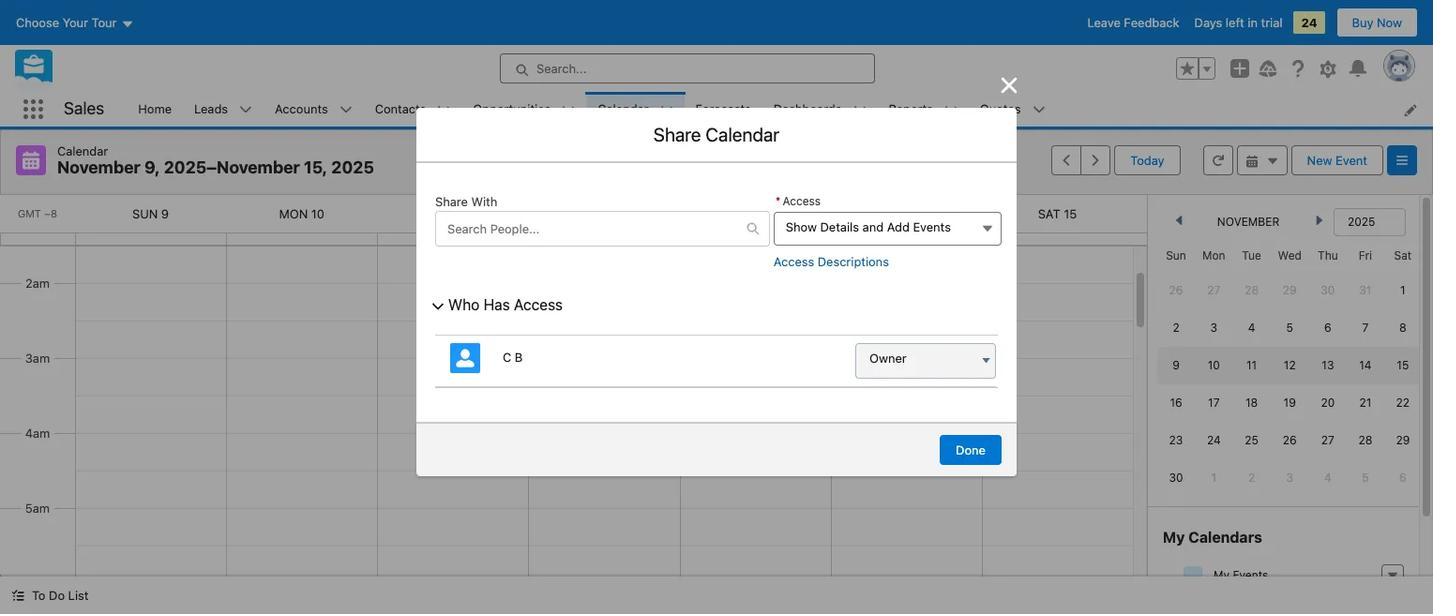 Task type: describe. For each thing, give the bounding box(es) containing it.
1 vertical spatial 5
[[1363, 471, 1370, 485]]

22
[[1397, 396, 1410, 410]]

2am
[[25, 276, 50, 291]]

1 horizontal spatial 6
[[1400, 471, 1407, 485]]

1 vertical spatial 1
[[1212, 471, 1217, 485]]

1 horizontal spatial 14
[[1360, 358, 1372, 373]]

21
[[1360, 396, 1372, 410]]

fri for fri
[[1359, 249, 1373, 263]]

0 horizontal spatial 13
[[763, 206, 777, 221]]

forecasts
[[696, 101, 751, 116]]

0 vertical spatial group
[[1177, 57, 1216, 80]]

accounts
[[275, 101, 328, 116]]

done button
[[940, 436, 1002, 466]]

tue 11
[[434, 206, 472, 221]]

trial
[[1262, 15, 1283, 30]]

calendar list item
[[587, 92, 685, 127]]

leads list item
[[183, 92, 264, 127]]

0 vertical spatial access
[[783, 194, 821, 208]]

25
[[1245, 434, 1259, 448]]

* access
[[776, 194, 821, 208]]

sun for sun 9
[[132, 206, 158, 221]]

b
[[515, 350, 523, 365]]

sat 15 button
[[1038, 206, 1077, 221]]

15 inside grid
[[1398, 358, 1410, 373]]

with
[[472, 194, 498, 209]]

2025
[[332, 158, 374, 177]]

event
[[1336, 153, 1368, 168]]

2 vertical spatial access
[[514, 297, 563, 314]]

buy now
[[1353, 15, 1403, 30]]

sat for sat
[[1395, 249, 1412, 263]]

reports list item
[[878, 92, 969, 127]]

6am
[[25, 576, 50, 591]]

share calendar
[[654, 124, 780, 145]]

1 horizontal spatial 2
[[1249, 471, 1256, 485]]

15,
[[304, 158, 328, 177]]

c
[[503, 350, 512, 365]]

1 horizontal spatial 1
[[1401, 283, 1406, 297]]

list
[[68, 588, 89, 603]]

0 vertical spatial 27
[[1208, 283, 1221, 297]]

leads
[[194, 101, 228, 116]]

23
[[1170, 434, 1184, 448]]

0 vertical spatial 11
[[461, 206, 472, 221]]

my calendars
[[1164, 529, 1263, 546]]

in
[[1248, 15, 1258, 30]]

1 horizontal spatial november
[[1218, 215, 1280, 229]]

fri for fri 14
[[889, 206, 907, 221]]

wed for wed 12
[[582, 206, 610, 221]]

fri 14 button
[[889, 206, 924, 221]]

wed for wed
[[1279, 249, 1302, 263]]

today button
[[1115, 145, 1181, 175]]

home
[[138, 101, 172, 116]]

days
[[1195, 15, 1223, 30]]

opportunities
[[473, 101, 551, 116]]

sun 9
[[132, 206, 169, 221]]

do
[[49, 588, 65, 603]]

new event
[[1308, 153, 1368, 168]]

contacts
[[375, 101, 426, 116]]

4am
[[25, 426, 50, 441]]

grid containing sun
[[1158, 240, 1422, 497]]

5am
[[25, 501, 50, 516]]

9 inside grid
[[1173, 358, 1180, 373]]

1 horizontal spatial 28
[[1359, 434, 1373, 448]]

31
[[1360, 283, 1372, 297]]

c b link
[[503, 344, 833, 374]]

today
[[1131, 153, 1165, 168]]

leave feedback link
[[1088, 15, 1180, 30]]

mon 10 button
[[279, 206, 325, 221]]

text default image inside to do list 'button'
[[11, 590, 24, 603]]

now
[[1378, 15, 1403, 30]]

gmt −8
[[18, 207, 57, 220]]

1 vertical spatial group
[[1052, 145, 1111, 175]]

1 vertical spatial 27
[[1322, 434, 1335, 448]]

my events
[[1214, 569, 1269, 583]]

0 horizontal spatial 29
[[1283, 283, 1297, 297]]

wed 12
[[582, 206, 626, 221]]

reports
[[889, 101, 933, 116]]

to do list button
[[0, 577, 100, 615]]

8
[[1400, 321, 1407, 335]]

*
[[776, 194, 781, 208]]

Access, Show Details and Add Events button
[[774, 212, 1002, 246]]

contacts list item
[[364, 92, 462, 127]]

who has access
[[449, 297, 563, 314]]

1 vertical spatial access
[[774, 254, 815, 269]]

home link
[[127, 92, 183, 127]]

left
[[1226, 15, 1245, 30]]

search... button
[[500, 53, 875, 84]]

tue 11 button
[[434, 206, 472, 221]]

0 vertical spatial 3
[[1211, 321, 1218, 335]]

0 vertical spatial 15
[[1064, 206, 1077, 221]]

0 vertical spatial 5
[[1287, 321, 1294, 335]]

dashboards link
[[763, 92, 853, 127]]

dashboards list item
[[763, 92, 878, 127]]

1 vertical spatial 13
[[1322, 358, 1335, 373]]

and
[[863, 219, 884, 234]]

0 vertical spatial 28
[[1245, 283, 1259, 297]]

2025–november
[[164, 158, 300, 177]]

calendar november 9, 2025–november 15, 2025
[[57, 144, 374, 177]]

0 vertical spatial 4
[[1249, 321, 1256, 335]]

access descriptions link
[[774, 254, 889, 269]]

thu 13
[[734, 206, 777, 221]]

new
[[1308, 153, 1333, 168]]

c b
[[503, 350, 523, 365]]

inverse image
[[998, 74, 1021, 96]]

calendar link
[[587, 92, 660, 127]]

share for share with
[[435, 194, 468, 209]]

thu for thu
[[1318, 249, 1339, 263]]

feedback
[[1125, 15, 1180, 30]]

search...
[[537, 61, 587, 76]]

leave
[[1088, 15, 1121, 30]]

1 horizontal spatial 24
[[1302, 15, 1318, 30]]

1 vertical spatial 29
[[1397, 434, 1411, 448]]

7
[[1363, 321, 1369, 335]]



Task type: vqa. For each thing, say whether or not it's contained in the screenshot.


Task type: locate. For each thing, give the bounding box(es) containing it.
6 left "7"
[[1325, 321, 1332, 335]]

sat 15
[[1038, 206, 1077, 221]]

buy
[[1353, 15, 1374, 30]]

thu 13 button
[[734, 206, 777, 221]]

15
[[1064, 206, 1077, 221], [1398, 358, 1410, 373]]

calendar
[[598, 101, 649, 116], [706, 124, 780, 145], [57, 144, 108, 159]]

1 vertical spatial my
[[1214, 569, 1230, 583]]

0 vertical spatial share
[[654, 124, 701, 145]]

access right * on the top of page
[[783, 194, 821, 208]]

1 horizontal spatial 26
[[1283, 434, 1297, 448]]

calendar down forecasts
[[706, 124, 780, 145]]

list
[[127, 92, 1434, 127]]

1 horizontal spatial 11
[[1247, 358, 1258, 373]]

access
[[783, 194, 821, 208], [774, 254, 815, 269], [514, 297, 563, 314]]

my
[[1164, 529, 1186, 546], [1214, 569, 1230, 583]]

my up hide items icon
[[1164, 529, 1186, 546]]

reports link
[[878, 92, 945, 127]]

24 inside grid
[[1208, 434, 1221, 448]]

0 vertical spatial thu
[[734, 206, 760, 221]]

text default image
[[1246, 154, 1259, 168], [747, 222, 760, 235], [1387, 569, 1400, 583], [11, 590, 24, 603]]

13
[[763, 206, 777, 221], [1322, 358, 1335, 373]]

1 horizontal spatial mon
[[1203, 249, 1226, 263]]

1 vertical spatial share
[[435, 194, 468, 209]]

calendar down sales
[[57, 144, 108, 159]]

1 horizontal spatial sun
[[1167, 249, 1187, 263]]

1 horizontal spatial thu
[[1318, 249, 1339, 263]]

11 up 18
[[1247, 358, 1258, 373]]

contacts link
[[364, 92, 438, 127]]

1 horizontal spatial 13
[[1322, 358, 1335, 373]]

mon for mon
[[1203, 249, 1226, 263]]

1 vertical spatial thu
[[1318, 249, 1339, 263]]

has
[[484, 297, 510, 314]]

done
[[956, 443, 986, 458]]

0 vertical spatial 10
[[311, 206, 325, 221]]

to
[[32, 588, 46, 603]]

1 horizontal spatial 3
[[1287, 471, 1294, 485]]

11 up who
[[461, 206, 472, 221]]

0 vertical spatial events
[[913, 219, 951, 234]]

0 vertical spatial tue
[[434, 206, 458, 221]]

0 vertical spatial 14
[[911, 206, 924, 221]]

1 vertical spatial 26
[[1283, 434, 1297, 448]]

0 horizontal spatial 9
[[161, 206, 169, 221]]

0 vertical spatial 24
[[1302, 15, 1318, 30]]

29 down the 22
[[1397, 434, 1411, 448]]

26
[[1170, 283, 1184, 297], [1283, 434, 1297, 448]]

text default image
[[1266, 154, 1280, 168]]

0 vertical spatial fri
[[889, 206, 907, 221]]

29
[[1283, 283, 1297, 297], [1397, 434, 1411, 448]]

5 down 21
[[1363, 471, 1370, 485]]

9,
[[144, 158, 160, 177]]

17
[[1209, 396, 1220, 410]]

accounts link
[[264, 92, 339, 127]]

0 horizontal spatial sat
[[1038, 206, 1061, 221]]

sales
[[64, 99, 104, 118]]

4 up 18
[[1249, 321, 1256, 335]]

tue
[[434, 206, 458, 221], [1243, 249, 1262, 263]]

wed 12 button
[[582, 206, 626, 221]]

1 vertical spatial november
[[1218, 215, 1280, 229]]

1 horizontal spatial 30
[[1322, 283, 1336, 297]]

november inside calendar november 9, 2025–november 15, 2025
[[57, 158, 141, 177]]

0 horizontal spatial wed
[[582, 206, 610, 221]]

18
[[1246, 396, 1259, 410]]

events right add
[[913, 219, 951, 234]]

tue for tue
[[1243, 249, 1262, 263]]

0 horizontal spatial share
[[435, 194, 468, 209]]

show
[[786, 219, 817, 234]]

my right hide items icon
[[1214, 569, 1230, 583]]

0 horizontal spatial mon
[[279, 206, 308, 221]]

1 horizontal spatial 12
[[1284, 358, 1296, 373]]

1 horizontal spatial 29
[[1397, 434, 1411, 448]]

events down calendars
[[1233, 569, 1269, 583]]

calendar inside 'link'
[[598, 101, 649, 116]]

0 horizontal spatial my
[[1164, 529, 1186, 546]]

who has access link
[[432, 297, 563, 314]]

0 vertical spatial 2
[[1173, 321, 1180, 335]]

1 horizontal spatial events
[[1233, 569, 1269, 583]]

30 down 23 on the bottom right of page
[[1170, 471, 1184, 485]]

2 horizontal spatial calendar
[[706, 124, 780, 145]]

0 horizontal spatial tue
[[434, 206, 458, 221]]

0 vertical spatial 13
[[763, 206, 777, 221]]

november down text default image
[[1218, 215, 1280, 229]]

30 left 31
[[1322, 283, 1336, 297]]

10
[[311, 206, 325, 221], [1208, 358, 1221, 373]]

10 up 17
[[1208, 358, 1221, 373]]

0 vertical spatial 30
[[1322, 283, 1336, 297]]

0 horizontal spatial 27
[[1208, 283, 1221, 297]]

0 horizontal spatial calendar
[[57, 144, 108, 159]]

1 vertical spatial 12
[[1284, 358, 1296, 373]]

1 vertical spatial 28
[[1359, 434, 1373, 448]]

0 horizontal spatial group
[[1052, 145, 1111, 175]]

0 horizontal spatial 26
[[1170, 283, 1184, 297]]

calendar for calendar
[[598, 101, 649, 116]]

11
[[461, 206, 472, 221], [1247, 358, 1258, 373]]

24 right trial at the right top of page
[[1302, 15, 1318, 30]]

1 vertical spatial 10
[[1208, 358, 1221, 373]]

to do list
[[32, 588, 89, 603]]

0 horizontal spatial 4
[[1249, 321, 1256, 335]]

6 down the 22
[[1400, 471, 1407, 485]]

1 horizontal spatial my
[[1214, 569, 1230, 583]]

0 horizontal spatial 2
[[1173, 321, 1180, 335]]

share with
[[435, 194, 498, 209]]

fri
[[889, 206, 907, 221], [1359, 249, 1373, 263]]

thu for thu 13
[[734, 206, 760, 221]]

access right the has
[[514, 297, 563, 314]]

1 vertical spatial tue
[[1243, 249, 1262, 263]]

6
[[1325, 321, 1332, 335], [1400, 471, 1407, 485]]

calendar inside calendar november 9, 2025–november 15, 2025
[[57, 144, 108, 159]]

days left in trial
[[1195, 15, 1283, 30]]

group down days
[[1177, 57, 1216, 80]]

show details and add events
[[786, 219, 951, 234]]

grid
[[1158, 240, 1422, 497]]

access descriptions
[[774, 254, 889, 269]]

−8
[[44, 207, 57, 220]]

0 horizontal spatial 3
[[1211, 321, 1218, 335]]

1 horizontal spatial 10
[[1208, 358, 1221, 373]]

group
[[1177, 57, 1216, 80], [1052, 145, 1111, 175]]

0 horizontal spatial 12
[[613, 206, 626, 221]]

0 horizontal spatial 24
[[1208, 434, 1221, 448]]

0 vertical spatial 6
[[1325, 321, 1332, 335]]

28
[[1245, 283, 1259, 297], [1359, 434, 1373, 448]]

1 vertical spatial 6
[[1400, 471, 1407, 485]]

1 vertical spatial 14
[[1360, 358, 1372, 373]]

mon
[[279, 206, 308, 221], [1203, 249, 1226, 263]]

1 horizontal spatial 9
[[1173, 358, 1180, 373]]

mon for mon 10
[[279, 206, 308, 221]]

fri up 31
[[1359, 249, 1373, 263]]

share left with
[[435, 194, 468, 209]]

quotes list item
[[969, 92, 1057, 127]]

5 up 19
[[1287, 321, 1294, 335]]

27
[[1208, 283, 1221, 297], [1322, 434, 1335, 448]]

1 horizontal spatial calendar
[[598, 101, 649, 116]]

sun 9 button
[[132, 206, 169, 221]]

3 up 17
[[1211, 321, 1218, 335]]

calendar for calendar november 9, 2025–november 15, 2025
[[57, 144, 108, 159]]

1 vertical spatial 30
[[1170, 471, 1184, 485]]

2 up 16
[[1173, 321, 1180, 335]]

19
[[1284, 396, 1297, 410]]

1 vertical spatial 3
[[1287, 471, 1294, 485]]

events
[[913, 219, 951, 234], [1233, 569, 1269, 583]]

who
[[449, 297, 480, 314]]

2 down 25
[[1249, 471, 1256, 485]]

9 up 16
[[1173, 358, 1180, 373]]

share down forecasts
[[654, 124, 701, 145]]

0 horizontal spatial 1
[[1212, 471, 1217, 485]]

1 horizontal spatial fri
[[1359, 249, 1373, 263]]

opportunities list item
[[462, 92, 587, 127]]

gmt
[[18, 207, 41, 220]]

mon 10
[[279, 206, 325, 221]]

sun
[[132, 206, 158, 221], [1167, 249, 1187, 263]]

0 horizontal spatial fri
[[889, 206, 907, 221]]

tue for tue 11
[[434, 206, 458, 221]]

12
[[613, 206, 626, 221], [1284, 358, 1296, 373]]

1 vertical spatial fri
[[1359, 249, 1373, 263]]

1 horizontal spatial 15
[[1398, 358, 1410, 373]]

4
[[1249, 321, 1256, 335], [1325, 471, 1332, 485]]

0 horizontal spatial 5
[[1287, 321, 1294, 335]]

accounts list item
[[264, 92, 364, 127]]

9
[[161, 206, 169, 221], [1173, 358, 1180, 373]]

access down show
[[774, 254, 815, 269]]

fri 14
[[889, 206, 924, 221]]

1 vertical spatial mon
[[1203, 249, 1226, 263]]

1 vertical spatial sun
[[1167, 249, 1187, 263]]

1 right 31
[[1401, 283, 1406, 297]]

leave feedback
[[1088, 15, 1180, 30]]

13 up 20
[[1322, 358, 1335, 373]]

list containing home
[[127, 92, 1434, 127]]

0 vertical spatial 26
[[1170, 283, 1184, 297]]

1 horizontal spatial 27
[[1322, 434, 1335, 448]]

opportunities link
[[462, 92, 562, 127]]

10 down 15, at the left top
[[311, 206, 325, 221]]

november left 9,
[[57, 158, 141, 177]]

3am
[[25, 351, 50, 366]]

share for share calendar
[[654, 124, 701, 145]]

quotes link
[[969, 92, 1033, 127]]

30
[[1322, 283, 1336, 297], [1170, 471, 1184, 485]]

1 horizontal spatial sat
[[1395, 249, 1412, 263]]

29 left 31
[[1283, 283, 1297, 297]]

my for my events
[[1214, 569, 1230, 583]]

9 down calendar november 9, 2025–november 15, 2025
[[161, 206, 169, 221]]

0 horizontal spatial 15
[[1064, 206, 1077, 221]]

0 vertical spatial 12
[[613, 206, 626, 221]]

new event button
[[1292, 145, 1384, 175]]

1
[[1401, 283, 1406, 297], [1212, 471, 1217, 485]]

Share With text field
[[436, 212, 747, 246]]

14
[[911, 206, 924, 221], [1360, 358, 1372, 373]]

forecasts link
[[685, 92, 763, 127]]

1 horizontal spatial group
[[1177, 57, 1216, 80]]

3 down 19
[[1287, 471, 1294, 485]]

sun for sun
[[1167, 249, 1187, 263]]

details
[[821, 219, 860, 234]]

my for my calendars
[[1164, 529, 1186, 546]]

descriptions
[[818, 254, 889, 269]]

0 horizontal spatial 11
[[461, 206, 472, 221]]

hide items image
[[1184, 567, 1203, 585]]

group up sat 15 button
[[1052, 145, 1111, 175]]

1 up my calendars
[[1212, 471, 1217, 485]]

sat for sat 15
[[1038, 206, 1061, 221]]

13 left show
[[763, 206, 777, 221]]

0 horizontal spatial november
[[57, 158, 141, 177]]

0 horizontal spatial 6
[[1325, 321, 1332, 335]]

leads link
[[183, 92, 239, 127]]

calendars
[[1189, 529, 1263, 546]]

1 vertical spatial 4
[[1325, 471, 1332, 485]]

events inside 'button'
[[913, 219, 951, 234]]

0 horizontal spatial thu
[[734, 206, 760, 221]]

0 horizontal spatial 14
[[911, 206, 924, 221]]

0 horizontal spatial events
[[913, 219, 951, 234]]

16
[[1171, 396, 1183, 410]]

14 down "7"
[[1360, 358, 1372, 373]]

2
[[1173, 321, 1180, 335], [1249, 471, 1256, 485]]

0 horizontal spatial sun
[[132, 206, 158, 221]]

24 down 17
[[1208, 434, 1221, 448]]

fri right and
[[889, 206, 907, 221]]

calendar down search... button
[[598, 101, 649, 116]]

14 right add
[[911, 206, 924, 221]]

0 horizontal spatial 30
[[1170, 471, 1184, 485]]

4 down 20
[[1325, 471, 1332, 485]]

24
[[1302, 15, 1318, 30], [1208, 434, 1221, 448]]

quotes
[[980, 101, 1021, 116]]

0 vertical spatial my
[[1164, 529, 1186, 546]]



